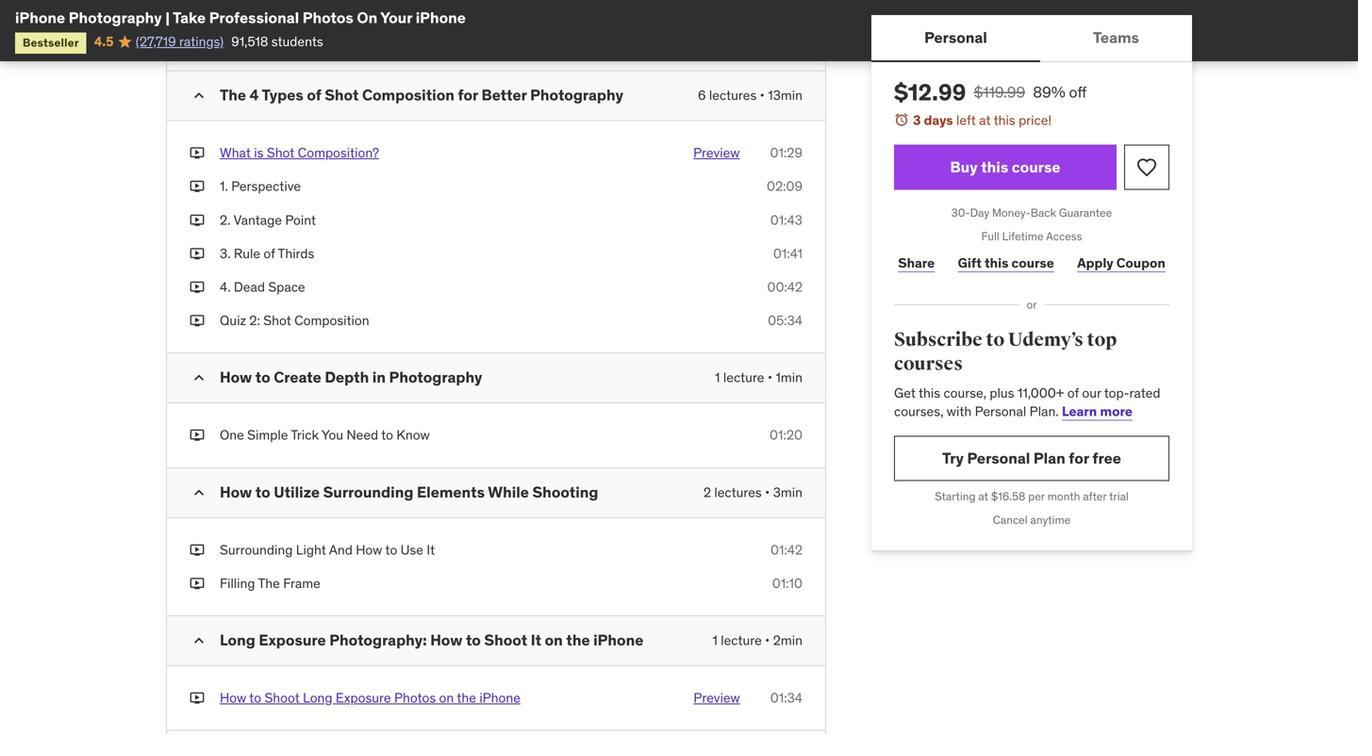 Task type: describe. For each thing, give the bounding box(es) containing it.
|
[[165, 8, 170, 27]]

1 lecture • 1min
[[715, 370, 803, 386]]

01:41
[[773, 245, 803, 262]]

more
[[1100, 403, 1133, 420]]

xsmall image for quiz 1: setup
[[190, 29, 205, 48]]

on inside button
[[439, 690, 454, 707]]

01:10
[[772, 575, 803, 592]]

1 vertical spatial of
[[264, 245, 275, 262]]

shoot inside button
[[265, 690, 300, 707]]

2
[[704, 484, 711, 501]]

gift this course link
[[954, 245, 1058, 282]]

try
[[943, 449, 964, 468]]

after
[[1083, 490, 1107, 504]]

trick
[[291, 427, 319, 444]]

create
[[274, 368, 321, 387]]

quiz 1: setup
[[220, 30, 296, 47]]

take
[[173, 8, 206, 27]]

try personal plan for free link
[[894, 436, 1170, 482]]

0 vertical spatial shot
[[325, 86, 359, 105]]

the 4 types of shot composition for better photography
[[220, 86, 624, 105]]

left
[[957, 112, 976, 129]]

course for gift this course
[[1012, 255, 1054, 271]]

per
[[1029, 490, 1045, 504]]

tab list containing personal
[[872, 15, 1192, 62]]

cancel
[[993, 513, 1028, 528]]

dead
[[234, 279, 265, 296]]

how to create depth in photography
[[220, 368, 482, 387]]

0 horizontal spatial exposure
[[259, 631, 326, 650]]

small image for how
[[190, 369, 208, 388]]

thirds
[[278, 245, 314, 262]]

anytime
[[1031, 513, 1071, 528]]

xsmall image for surrounding light and how to use it
[[190, 541, 205, 560]]

2 preview from the top
[[694, 690, 740, 707]]

buy
[[950, 158, 978, 177]]

how to shoot long exposure photos on the iphone
[[220, 690, 521, 707]]

1. perspective
[[220, 178, 301, 195]]

learn more
[[1062, 403, 1133, 420]]

lecture for how to create depth in photography
[[723, 370, 765, 386]]

apply
[[1078, 255, 1114, 271]]

back
[[1031, 206, 1057, 220]]

starting at $16.58 per month after trial cancel anytime
[[935, 490, 1129, 528]]

month
[[1048, 490, 1080, 504]]

iphone photography | take professional photos on your iphone
[[15, 8, 466, 27]]

11,000+
[[1018, 385, 1065, 402]]

0 vertical spatial the
[[220, 86, 246, 105]]

on
[[357, 8, 378, 27]]

simple
[[247, 427, 288, 444]]

for inside try personal plan for free link
[[1069, 449, 1089, 468]]

teams button
[[1040, 15, 1192, 60]]

you
[[322, 427, 343, 444]]

plan
[[1034, 449, 1066, 468]]

$12.99
[[894, 78, 966, 107]]

what is shot composition? button
[[220, 144, 379, 162]]

1 lecture • 2min
[[713, 633, 803, 649]]

surrounding light and how to use it
[[220, 542, 435, 559]]

1 xsmall image from the top
[[190, 0, 205, 14]]

how for utilize
[[220, 483, 252, 502]]

gift this course
[[958, 255, 1054, 271]]

0 horizontal spatial long
[[220, 631, 255, 650]]

xsmall image for 1. perspective
[[190, 178, 205, 196]]

0 vertical spatial the
[[566, 631, 590, 650]]

to inside button
[[249, 690, 261, 707]]

need
[[347, 427, 378, 444]]

1 for how to create depth in photography
[[715, 370, 720, 386]]

top
[[1087, 329, 1117, 352]]

• for how to create depth in photography
[[768, 370, 773, 386]]

learn more link
[[1062, 403, 1133, 420]]

point
[[285, 212, 316, 229]]

our
[[1082, 385, 1102, 402]]

1 horizontal spatial the
[[258, 575, 280, 592]]

iphone inside button
[[480, 690, 521, 707]]

rated
[[1130, 385, 1161, 402]]

try personal plan for free
[[943, 449, 1122, 468]]

small image for long
[[190, 632, 208, 651]]

elements
[[417, 483, 485, 502]]

courses
[[894, 353, 963, 376]]

how for create
[[220, 368, 252, 387]]

days
[[924, 112, 953, 129]]

bestseller
[[23, 35, 79, 50]]

1:
[[249, 30, 258, 47]]

4 xsmall image from the top
[[190, 427, 205, 445]]

trial
[[1109, 490, 1129, 504]]

this for get
[[919, 385, 941, 402]]

exposure inside button
[[336, 690, 391, 707]]

udemy's
[[1008, 329, 1084, 352]]

quiz for quiz 2: shot composition
[[220, 312, 246, 329]]

xsmall image for 3. rule of thirds
[[190, 245, 205, 263]]

2min
[[773, 633, 803, 649]]

(27,719
[[136, 33, 176, 50]]

5 xsmall image from the top
[[190, 575, 205, 593]]

quiz 2: shot composition
[[220, 312, 369, 329]]

3 days left at this price!
[[913, 112, 1052, 129]]

space
[[268, 279, 305, 296]]

0 vertical spatial at
[[979, 112, 991, 129]]

teams
[[1093, 28, 1140, 47]]

4.
[[220, 279, 231, 296]]

1 preview button from the top
[[663, 144, 740, 162]]

at inside starting at $16.58 per month after trial cancel anytime
[[979, 490, 989, 504]]

use
[[401, 542, 424, 559]]

89%
[[1033, 83, 1066, 102]]

01:20
[[770, 427, 803, 444]]

0 vertical spatial photography
[[69, 8, 162, 27]]

2 vertical spatial photography
[[389, 368, 482, 387]]

6 xsmall image from the top
[[190, 690, 205, 708]]

6 lectures • 13min
[[698, 87, 803, 104]]

• for the 4 types of shot composition for better photography
[[760, 87, 765, 104]]

what
[[220, 144, 251, 161]]

0 vertical spatial for
[[458, 86, 478, 105]]

6
[[698, 87, 706, 104]]

1 vertical spatial composition
[[294, 312, 369, 329]]

xsmall image for 4. dead space
[[190, 278, 205, 297]]

share
[[898, 255, 935, 271]]

$12.99 $119.99 89% off
[[894, 78, 1087, 107]]

full
[[982, 229, 1000, 244]]



Task type: vqa. For each thing, say whether or not it's contained in the screenshot.


Task type: locate. For each thing, give the bounding box(es) containing it.
1 horizontal spatial long
[[303, 690, 333, 707]]

long inside button
[[303, 690, 333, 707]]

lecture left 1min
[[723, 370, 765, 386]]

of
[[307, 86, 321, 105], [264, 245, 275, 262], [1068, 385, 1079, 402]]

0 horizontal spatial on
[[439, 690, 454, 707]]

alarm image
[[894, 112, 909, 127]]

shot right the 'is'
[[267, 144, 295, 161]]

shot for composition
[[263, 312, 291, 329]]

at left "$16.58"
[[979, 490, 989, 504]]

quiz for quiz 1: setup
[[220, 30, 246, 47]]

photography up 4.5 at the top left of page
[[69, 8, 162, 27]]

coupon
[[1117, 255, 1166, 271]]

3. rule of thirds
[[220, 245, 314, 262]]

1 vertical spatial preview button
[[664, 690, 740, 708]]

filling
[[220, 575, 255, 592]]

small image for how to utilize surrounding elements while shooting
[[190, 484, 208, 503]]

0 vertical spatial quiz
[[220, 30, 246, 47]]

1 horizontal spatial photos
[[394, 690, 436, 707]]

get this course, plus 11,000+ of our top-rated courses, with personal plan.
[[894, 385, 1161, 420]]

2 horizontal spatial photography
[[530, 86, 624, 105]]

at right left in the right top of the page
[[979, 112, 991, 129]]

this right buy
[[981, 158, 1009, 177]]

2 preview button from the top
[[664, 690, 740, 708]]

long exposure photography: how to shoot it on the iphone
[[220, 631, 644, 650]]

0 horizontal spatial the
[[220, 86, 246, 105]]

xsmall image for 2. vantage point
[[190, 211, 205, 230]]

photography:
[[329, 631, 427, 650]]

long down filling
[[220, 631, 255, 650]]

apply coupon button
[[1074, 245, 1170, 282]]

01:43
[[771, 212, 803, 229]]

1 xsmall image from the top
[[190, 29, 205, 48]]

1 course from the top
[[1012, 158, 1061, 177]]

small image for the 4 types of shot composition for better photography
[[190, 86, 208, 105]]

preview button down 1 lecture • 2min
[[664, 690, 740, 708]]

1 vertical spatial quiz
[[220, 312, 246, 329]]

personal up "$16.58"
[[967, 449, 1030, 468]]

• for long exposure photography: how to shoot it on the iphone
[[765, 633, 770, 649]]

0 vertical spatial small image
[[190, 86, 208, 105]]

0 vertical spatial shoot
[[484, 631, 528, 650]]

1 horizontal spatial exposure
[[336, 690, 391, 707]]

1 vertical spatial 1
[[713, 633, 718, 649]]

of right rule
[[264, 245, 275, 262]]

2 vertical spatial of
[[1068, 385, 1079, 402]]

1 vertical spatial the
[[457, 690, 476, 707]]

the left the 4 at the left top
[[220, 86, 246, 105]]

1min
[[776, 370, 803, 386]]

1 vertical spatial shot
[[267, 144, 295, 161]]

surrounding up filling the frame
[[220, 542, 293, 559]]

one simple trick you need to know
[[220, 427, 430, 444]]

off
[[1069, 83, 1087, 102]]

1 vertical spatial personal
[[975, 403, 1027, 420]]

2 course from the top
[[1012, 255, 1054, 271]]

subscribe
[[894, 329, 983, 352]]

0 vertical spatial lectures
[[709, 87, 757, 104]]

this inside get this course, plus 11,000+ of our top-rated courses, with personal plan.
[[919, 385, 941, 402]]

1 horizontal spatial on
[[545, 631, 563, 650]]

1 preview from the top
[[693, 144, 740, 161]]

1 vertical spatial lecture
[[721, 633, 762, 649]]

course
[[1012, 158, 1061, 177], [1012, 255, 1054, 271]]

photography right the better
[[530, 86, 624, 105]]

better
[[482, 86, 527, 105]]

2 vertical spatial personal
[[967, 449, 1030, 468]]

guarantee
[[1059, 206, 1112, 220]]

rule
[[234, 245, 260, 262]]

photos for exposure
[[394, 690, 436, 707]]

2.
[[220, 212, 231, 229]]

0 vertical spatial on
[[545, 631, 563, 650]]

composition?
[[298, 144, 379, 161]]

0 vertical spatial preview
[[693, 144, 740, 161]]

2 small image from the top
[[190, 632, 208, 651]]

it for shoot
[[531, 631, 542, 650]]

lectures for the 4 types of shot composition for better photography
[[709, 87, 757, 104]]

personal button
[[872, 15, 1040, 60]]

1
[[715, 370, 720, 386], [713, 633, 718, 649]]

1 vertical spatial at
[[979, 490, 989, 504]]

• for how to utilize surrounding elements while shooting
[[765, 484, 770, 501]]

while
[[488, 483, 529, 502]]

exposure down the photography:
[[336, 690, 391, 707]]

1 vertical spatial preview
[[694, 690, 740, 707]]

1 vertical spatial the
[[258, 575, 280, 592]]

lecture for long exposure photography: how to shoot it on the iphone
[[721, 633, 762, 649]]

perspective
[[231, 178, 301, 195]]

free
[[1093, 449, 1122, 468]]

how to shoot long exposure photos on the iphone button
[[220, 690, 521, 708]]

2 xsmall image from the top
[[190, 178, 205, 196]]

1 vertical spatial long
[[303, 690, 333, 707]]

1 small image from the top
[[190, 86, 208, 105]]

lectures right 2 on the right bottom of the page
[[714, 484, 762, 501]]

the right filling
[[258, 575, 280, 592]]

• left 1min
[[768, 370, 773, 386]]

• left 3min
[[765, 484, 770, 501]]

lectures for how to utilize surrounding elements while shooting
[[714, 484, 762, 501]]

0 vertical spatial it
[[427, 542, 435, 559]]

1 small image from the top
[[190, 369, 208, 388]]

personal down plus
[[975, 403, 1027, 420]]

1 for long exposure photography: how to shoot it on the iphone
[[713, 633, 718, 649]]

4 xsmall image from the top
[[190, 245, 205, 263]]

1 vertical spatial lectures
[[714, 484, 762, 501]]

xsmall image
[[190, 0, 205, 14], [190, 144, 205, 162], [190, 312, 205, 330], [190, 427, 205, 445], [190, 575, 205, 593], [190, 690, 205, 708]]

exposure down 'frame'
[[259, 631, 326, 650]]

1 horizontal spatial shoot
[[484, 631, 528, 650]]

know
[[397, 427, 430, 444]]

1 left 2min
[[713, 633, 718, 649]]

iphone
[[15, 8, 65, 27], [416, 8, 466, 27], [594, 631, 644, 650], [480, 690, 521, 707]]

0 vertical spatial preview button
[[663, 144, 740, 162]]

how inside button
[[220, 690, 246, 707]]

0 vertical spatial small image
[[190, 369, 208, 388]]

shot up composition?
[[325, 86, 359, 105]]

photos inside button
[[394, 690, 436, 707]]

1 vertical spatial on
[[439, 690, 454, 707]]

quiz left 2:
[[220, 312, 246, 329]]

for left the better
[[458, 86, 478, 105]]

3 xsmall image from the top
[[190, 312, 205, 330]]

what is shot composition?
[[220, 144, 379, 161]]

1 horizontal spatial surrounding
[[323, 483, 414, 502]]

buy this course button
[[894, 145, 1117, 190]]

2 quiz from the top
[[220, 312, 246, 329]]

this inside "button"
[[981, 158, 1009, 177]]

• left 2min
[[765, 633, 770, 649]]

1 horizontal spatial photography
[[389, 368, 482, 387]]

depth
[[325, 368, 369, 387]]

1 horizontal spatial of
[[307, 86, 321, 105]]

0 vertical spatial photos
[[303, 8, 354, 27]]

1 quiz from the top
[[220, 30, 246, 47]]

1 vertical spatial exposure
[[336, 690, 391, 707]]

course inside "button"
[[1012, 158, 1061, 177]]

composition down your
[[362, 86, 455, 105]]

01:42
[[771, 542, 803, 559]]

2 xsmall image from the top
[[190, 144, 205, 162]]

to inside subscribe to udemy's top courses
[[986, 329, 1005, 352]]

composition
[[362, 86, 455, 105], [294, 312, 369, 329]]

91,518 students
[[231, 33, 323, 50]]

1.
[[220, 178, 228, 195]]

0 horizontal spatial it
[[427, 542, 435, 559]]

the inside button
[[457, 690, 476, 707]]

1 vertical spatial surrounding
[[220, 542, 293, 559]]

1 vertical spatial for
[[1069, 449, 1089, 468]]

plan.
[[1030, 403, 1059, 420]]

setup
[[261, 30, 296, 47]]

money-
[[992, 206, 1031, 220]]

shot
[[325, 86, 359, 105], [267, 144, 295, 161], [263, 312, 291, 329]]

1 vertical spatial small image
[[190, 484, 208, 503]]

quiz left 1:
[[220, 30, 246, 47]]

small image
[[190, 86, 208, 105], [190, 484, 208, 503]]

this down $119.99
[[994, 112, 1016, 129]]

1 horizontal spatial it
[[531, 631, 542, 650]]

preview button
[[663, 144, 740, 162], [664, 690, 740, 708]]

wishlist image
[[1136, 156, 1158, 179]]

0 vertical spatial of
[[307, 86, 321, 105]]

6 xsmall image from the top
[[190, 541, 205, 560]]

shooting
[[533, 483, 599, 502]]

lectures
[[709, 87, 757, 104], [714, 484, 762, 501]]

00:42
[[767, 279, 803, 296]]

course down lifetime
[[1012, 255, 1054, 271]]

lecture left 2min
[[721, 633, 762, 649]]

3min
[[773, 484, 803, 501]]

1 vertical spatial photos
[[394, 690, 436, 707]]

photography right in
[[389, 368, 482, 387]]

0 horizontal spatial surrounding
[[220, 542, 293, 559]]

photos down long exposure photography: how to shoot it on the iphone
[[394, 690, 436, 707]]

to
[[986, 329, 1005, 352], [255, 368, 270, 387], [381, 427, 393, 444], [255, 483, 270, 502], [385, 542, 397, 559], [466, 631, 481, 650], [249, 690, 261, 707]]

0 horizontal spatial photos
[[303, 8, 354, 27]]

professional
[[209, 8, 299, 27]]

shot right 2:
[[263, 312, 291, 329]]

light
[[296, 542, 326, 559]]

1 vertical spatial course
[[1012, 255, 1054, 271]]

0 vertical spatial personal
[[925, 28, 988, 47]]

91,518
[[231, 33, 268, 50]]

1 horizontal spatial the
[[566, 631, 590, 650]]

for left free
[[1069, 449, 1089, 468]]

or
[[1027, 298, 1037, 312]]

tab list
[[872, 15, 1192, 62]]

of left 'our'
[[1068, 385, 1079, 402]]

your
[[380, 8, 412, 27]]

gift
[[958, 255, 982, 271]]

long down the photography:
[[303, 690, 333, 707]]

students
[[271, 33, 323, 50]]

photos for professional
[[303, 8, 354, 27]]

0 vertical spatial lecture
[[723, 370, 765, 386]]

• left 13min
[[760, 87, 765, 104]]

day
[[970, 206, 990, 220]]

personal inside button
[[925, 28, 988, 47]]

types
[[262, 86, 304, 105]]

price!
[[1019, 112, 1052, 129]]

course for buy this course
[[1012, 158, 1061, 177]]

0 vertical spatial composition
[[362, 86, 455, 105]]

2 small image from the top
[[190, 484, 208, 503]]

this
[[994, 112, 1016, 129], [981, 158, 1009, 177], [985, 255, 1009, 271], [919, 385, 941, 402]]

photography
[[69, 8, 162, 27], [530, 86, 624, 105], [389, 368, 482, 387]]

of right 'types'
[[307, 86, 321, 105]]

preview down 6
[[693, 144, 740, 161]]

personal inside get this course, plus 11,000+ of our top-rated courses, with personal plan.
[[975, 403, 1027, 420]]

0 horizontal spatial shoot
[[265, 690, 300, 707]]

this for buy
[[981, 158, 1009, 177]]

in
[[372, 368, 386, 387]]

0 horizontal spatial for
[[458, 86, 478, 105]]

personal up $12.99
[[925, 28, 988, 47]]

0 vertical spatial long
[[220, 631, 255, 650]]

01:34
[[771, 690, 803, 707]]

$119.99
[[974, 83, 1026, 102]]

courses,
[[894, 403, 944, 420]]

small image
[[190, 369, 208, 388], [190, 632, 208, 651]]

is
[[254, 144, 264, 161]]

preview left 01:34
[[694, 690, 740, 707]]

2 horizontal spatial of
[[1068, 385, 1079, 402]]

shot for composition?
[[267, 144, 295, 161]]

apply coupon
[[1078, 255, 1166, 271]]

0 vertical spatial exposure
[[259, 631, 326, 650]]

1 vertical spatial shoot
[[265, 690, 300, 707]]

1 vertical spatial it
[[531, 631, 542, 650]]

2:
[[249, 312, 260, 329]]

1 left 1min
[[715, 370, 720, 386]]

3 xsmall image from the top
[[190, 211, 205, 230]]

of inside get this course, plus 11,000+ of our top-rated courses, with personal plan.
[[1068, 385, 1079, 402]]

0 horizontal spatial photography
[[69, 8, 162, 27]]

0 vertical spatial course
[[1012, 158, 1061, 177]]

(27,719 ratings)
[[136, 33, 224, 50]]

photos up students in the left of the page
[[303, 8, 354, 27]]

shot inside button
[[267, 144, 295, 161]]

composition down space
[[294, 312, 369, 329]]

0 horizontal spatial the
[[457, 690, 476, 707]]

1 vertical spatial small image
[[190, 632, 208, 651]]

xsmall image
[[190, 29, 205, 48], [190, 178, 205, 196], [190, 211, 205, 230], [190, 245, 205, 263], [190, 278, 205, 297], [190, 541, 205, 560]]

1 vertical spatial photography
[[530, 86, 624, 105]]

lectures right 6
[[709, 87, 757, 104]]

on
[[545, 631, 563, 650], [439, 690, 454, 707]]

30-
[[952, 206, 970, 220]]

preview button down 6
[[663, 144, 740, 162]]

at
[[979, 112, 991, 129], [979, 490, 989, 504]]

shoot
[[484, 631, 528, 650], [265, 690, 300, 707]]

the
[[566, 631, 590, 650], [457, 690, 476, 707]]

how for shoot
[[220, 690, 246, 707]]

4
[[250, 86, 259, 105]]

starting
[[935, 490, 976, 504]]

2 vertical spatial shot
[[263, 312, 291, 329]]

0 horizontal spatial of
[[264, 245, 275, 262]]

this up courses,
[[919, 385, 941, 402]]

this for gift
[[985, 255, 1009, 271]]

1 horizontal spatial for
[[1069, 449, 1089, 468]]

5 xsmall image from the top
[[190, 278, 205, 297]]

course up back
[[1012, 158, 1061, 177]]

it for use
[[427, 542, 435, 559]]

exposure
[[259, 631, 326, 650], [336, 690, 391, 707]]

0 vertical spatial surrounding
[[323, 483, 414, 502]]

0 vertical spatial 1
[[715, 370, 720, 386]]

surrounding down need
[[323, 483, 414, 502]]

this right gift
[[985, 255, 1009, 271]]

get
[[894, 385, 916, 402]]



